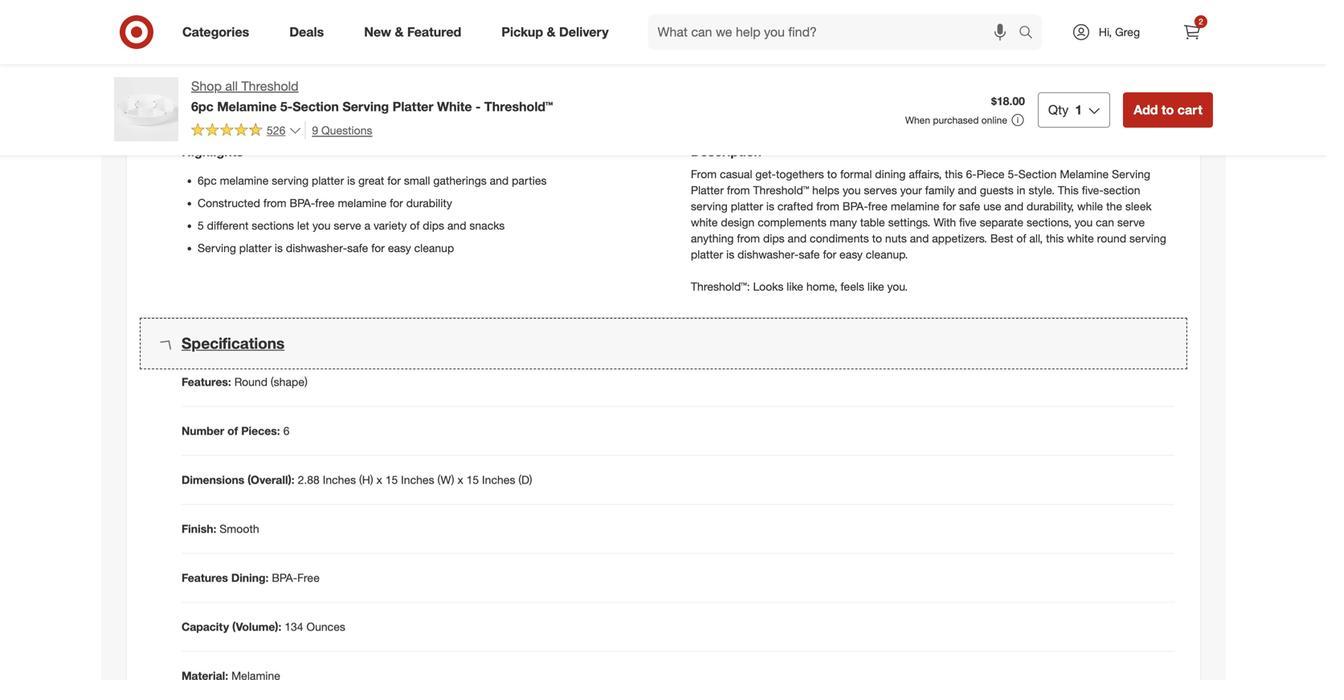 Task type: vqa. For each thing, say whether or not it's contained in the screenshot.
Ready for 'CHANGE STORE' button related to Store pickup option
no



Task type: locate. For each thing, give the bounding box(es) containing it.
a
[[364, 219, 371, 233]]

white up anything
[[691, 215, 718, 230]]

2 horizontal spatial melamine
[[891, 199, 940, 213]]

the
[[1107, 199, 1123, 213]]

1 horizontal spatial 5-
[[1008, 167, 1019, 181]]

ounces
[[307, 621, 345, 635]]

section up 9
[[293, 99, 339, 114]]

&
[[395, 24, 404, 40], [547, 24, 556, 40]]

easy inside from casual get-togethers to formal dining affairs, this 6-piece 5-section melamine serving platter from threshold™ helps you serves your family and guests in style. this five-section serving platter is crafted from bpa-free melamine for safe use and durability, while the sleek white design complements many table settings. with five separate sections, you can serve anything from dips and condiments to nuts and appetizers. best of all, this white round serving platter is dishwasher-safe for easy cleanup.
[[840, 248, 863, 262]]

different
[[207, 219, 249, 233]]

1 vertical spatial to
[[827, 167, 837, 181]]

categories link
[[169, 14, 269, 50]]

you down while at top right
[[1075, 215, 1093, 230]]

get-
[[756, 167, 776, 181]]

from up sections on the top left of page
[[263, 196, 287, 210]]

all
[[225, 78, 238, 94]]

inches left (d)
[[482, 474, 515, 488]]

15 right (w)
[[467, 474, 479, 488]]

table
[[860, 215, 885, 230]]

melamine
[[217, 99, 277, 114], [1060, 167, 1109, 181]]

1 horizontal spatial platter
[[691, 183, 724, 197]]

What can we help you find? suggestions appear below search field
[[648, 14, 1023, 50]]

0 horizontal spatial &
[[395, 24, 404, 40]]

features dining: bpa-free
[[182, 572, 320, 586]]

casual
[[720, 167, 753, 181]]

0 horizontal spatial melamine
[[220, 174, 269, 188]]

serving up anything
[[691, 199, 728, 213]]

white
[[691, 215, 718, 230], [1067, 232, 1094, 246]]

from casual get-togethers to formal dining affairs, this 6-piece 5-section melamine serving platter from threshold™ helps you serves your family and guests in style. this five-section serving platter is crafted from bpa-free melamine for safe use and durability, while the sleek white design complements many table settings. with five separate sections, you can serve anything from dips and condiments to nuts and appetizers. best of all, this white round serving platter is dishwasher-safe for easy cleanup.
[[691, 167, 1167, 262]]

inches left (h)
[[323, 474, 356, 488]]

serving down "sleek"
[[1130, 232, 1167, 246]]

serve left a
[[334, 219, 361, 233]]

0 horizontal spatial 15
[[385, 474, 398, 488]]

1 horizontal spatial to
[[872, 232, 882, 246]]

1 horizontal spatial dishwasher-
[[738, 248, 799, 262]]

2 vertical spatial serving
[[1130, 232, 1167, 246]]

0 horizontal spatial threshold™
[[484, 99, 553, 114]]

2 vertical spatial serving
[[198, 241, 236, 255]]

526 link
[[191, 121, 302, 141]]

(d)
[[519, 474, 532, 488]]

of
[[410, 219, 420, 233], [1017, 232, 1027, 246], [227, 425, 238, 439]]

easy
[[388, 241, 411, 255], [840, 248, 863, 262]]

0 vertical spatial white
[[691, 215, 718, 230]]

0 vertical spatial to
[[1162, 102, 1174, 118]]

2 horizontal spatial you
[[1075, 215, 1093, 230]]

1 15 from the left
[[385, 474, 398, 488]]

9
[[312, 123, 318, 137]]

2 vertical spatial to
[[872, 232, 882, 246]]

serving up questions
[[343, 99, 389, 114]]

small
[[404, 174, 430, 188]]

dips up cleanup
[[423, 219, 444, 233]]

1 horizontal spatial serving
[[343, 99, 389, 114]]

0 vertical spatial platter
[[393, 99, 434, 114]]

2 link
[[1175, 14, 1210, 50]]

serve down "sleek"
[[1118, 215, 1145, 230]]

serves
[[864, 183, 897, 197]]

about
[[597, 37, 650, 60]]

2 horizontal spatial this
[[1046, 232, 1064, 246]]

1 horizontal spatial dips
[[763, 232, 785, 246]]

1 vertical spatial white
[[1067, 232, 1094, 246]]

safe down 5 different sections let you serve a variety of dips and snacks
[[347, 241, 368, 255]]

section inside shop all threshold 6pc melamine 5-section serving platter white - threshold™
[[293, 99, 339, 114]]

safe up threshold™: looks like home, feels like you.
[[799, 248, 820, 262]]

threshold
[[241, 78, 299, 94]]

dining:
[[231, 572, 269, 586]]

image of 6pc melamine 5-section serving platter white - threshold™ image
[[114, 77, 178, 141]]

2 horizontal spatial to
[[1162, 102, 1174, 118]]

inches
[[323, 474, 356, 488], [401, 474, 434, 488], [482, 474, 515, 488]]

dishwasher- down "let"
[[286, 241, 347, 255]]

1 vertical spatial serving
[[1112, 167, 1151, 181]]

like left you.
[[868, 280, 884, 294]]

affairs,
[[909, 167, 942, 181]]

dishwasher- inside from casual get-togethers to formal dining affairs, this 6-piece 5-section melamine serving platter from threshold™ helps you serves your family and guests in style. this five-section serving platter is crafted from bpa-free melamine for safe use and durability, while the sleek white design complements many table settings. with five separate sections, you can serve anything from dips and condiments to nuts and appetizers. best of all, this white round serving platter is dishwasher-safe for easy cleanup.
[[738, 248, 799, 262]]

you
[[843, 183, 861, 197], [1075, 215, 1093, 230], [313, 219, 331, 233]]

1 horizontal spatial 15
[[467, 474, 479, 488]]

serving down different
[[198, 241, 236, 255]]

online
[[982, 114, 1008, 126]]

5
[[198, 219, 204, 233]]

& for pickup
[[547, 24, 556, 40]]

of left pieces:
[[227, 425, 238, 439]]

pickup & delivery
[[502, 24, 609, 40]]

& right pickup
[[547, 24, 556, 40]]

this down sections,
[[1046, 232, 1064, 246]]

0 horizontal spatial this
[[655, 37, 687, 60]]

white left 'round'
[[1067, 232, 1094, 246]]

x right (w)
[[458, 474, 463, 488]]

0 horizontal spatial dishwasher-
[[286, 241, 347, 255]]

platter
[[393, 99, 434, 114], [691, 183, 724, 197]]

6pc down shop
[[191, 99, 214, 114]]

bpa- up "let"
[[290, 196, 315, 210]]

0 vertical spatial serving
[[343, 99, 389, 114]]

1 horizontal spatial you
[[843, 183, 861, 197]]

0 horizontal spatial platter
[[393, 99, 434, 114]]

& for new
[[395, 24, 404, 40]]

let
[[297, 219, 309, 233]]

and down 6-
[[958, 183, 977, 197]]

description
[[691, 144, 762, 160]]

bpa- for free
[[290, 196, 315, 210]]

2 & from the left
[[547, 24, 556, 40]]

your
[[900, 183, 922, 197]]

0 horizontal spatial to
[[827, 167, 837, 181]]

1 vertical spatial 6pc
[[198, 174, 217, 188]]

platter down anything
[[691, 248, 723, 262]]

5- up in in the top right of the page
[[1008, 167, 1019, 181]]

melamine down your
[[891, 199, 940, 213]]

serve
[[1118, 215, 1145, 230], [334, 219, 361, 233]]

5- up 526
[[280, 99, 293, 114]]

15
[[385, 474, 398, 488], [467, 474, 479, 488]]

durability,
[[1027, 199, 1074, 213]]

x right (h)
[[377, 474, 382, 488]]

1 horizontal spatial this
[[945, 167, 963, 181]]

serving up section
[[1112, 167, 1151, 181]]

0 vertical spatial serving
[[272, 174, 309, 188]]

2 horizontal spatial serving
[[1130, 232, 1167, 246]]

dishwasher-
[[286, 241, 347, 255], [738, 248, 799, 262]]

2 x from the left
[[458, 474, 463, 488]]

0 horizontal spatial 5-
[[280, 99, 293, 114]]

like
[[787, 280, 804, 294], [868, 280, 884, 294]]

134
[[285, 621, 303, 635]]

threshold™ right -
[[484, 99, 553, 114]]

free up 5 different sections let you serve a variety of dips and snacks
[[315, 196, 335, 210]]

& right the new
[[395, 24, 404, 40]]

0 vertical spatial 6pc
[[191, 99, 214, 114]]

0 horizontal spatial serving
[[272, 174, 309, 188]]

questions
[[321, 123, 372, 137]]

1 horizontal spatial &
[[547, 24, 556, 40]]

1 horizontal spatial white
[[1067, 232, 1094, 246]]

0 horizontal spatial section
[[293, 99, 339, 114]]

constructed from bpa-free melamine for durability
[[198, 196, 452, 210]]

dishwasher- up looks
[[738, 248, 799, 262]]

details button
[[140, 86, 1188, 137]]

15 right (h)
[[385, 474, 398, 488]]

0 horizontal spatial white
[[691, 215, 718, 230]]

easy down variety
[[388, 241, 411, 255]]

serving inside shop all threshold 6pc melamine 5-section serving platter white - threshold™
[[343, 99, 389, 114]]

0 vertical spatial section
[[293, 99, 339, 114]]

this left the item
[[655, 37, 687, 60]]

2 horizontal spatial inches
[[482, 474, 515, 488]]

serving
[[343, 99, 389, 114], [1112, 167, 1151, 181], [198, 241, 236, 255]]

safe up five
[[959, 199, 981, 213]]

5 different sections let you serve a variety of dips and snacks
[[198, 219, 505, 233]]

from down helps
[[817, 199, 840, 213]]

parties
[[512, 174, 547, 188]]

like right looks
[[787, 280, 804, 294]]

0 horizontal spatial safe
[[347, 241, 368, 255]]

serving inside from casual get-togethers to formal dining affairs, this 6-piece 5-section melamine serving platter from threshold™ helps you serves your family and guests in style. this five-section serving platter is crafted from bpa-free melamine for safe use and durability, while the sleek white design complements many table settings. with five separate sections, you can serve anything from dips and condiments to nuts and appetizers. best of all, this white round serving platter is dishwasher-safe for easy cleanup.
[[1112, 167, 1151, 181]]

purchased
[[933, 114, 979, 126]]

1 horizontal spatial serve
[[1118, 215, 1145, 230]]

for right great
[[387, 174, 401, 188]]

threshold™ inside shop all threshold 6pc melamine 5-section serving platter white - threshold™
[[484, 99, 553, 114]]

to down table
[[872, 232, 882, 246]]

1 vertical spatial serving
[[691, 199, 728, 213]]

variety
[[374, 219, 407, 233]]

1 horizontal spatial x
[[458, 474, 463, 488]]

1 horizontal spatial section
[[1019, 167, 1057, 181]]

0 horizontal spatial x
[[377, 474, 382, 488]]

you down formal
[[843, 183, 861, 197]]

free
[[315, 196, 335, 210], [868, 199, 888, 213]]

platter inside from casual get-togethers to formal dining affairs, this 6-piece 5-section melamine serving platter from threshold™ helps you serves your family and guests in style. this five-section serving platter is crafted from bpa-free melamine for safe use and durability, while the sleek white design complements many table settings. with five separate sections, you can serve anything from dips and condiments to nuts and appetizers. best of all, this white round serving platter is dishwasher-safe for easy cleanup.
[[691, 183, 724, 197]]

melamine inside from casual get-togethers to formal dining affairs, this 6-piece 5-section melamine serving platter from threshold™ helps you serves your family and guests in style. this five-section serving platter is crafted from bpa-free melamine for safe use and durability, while the sleek white design complements many table settings. with five separate sections, you can serve anything from dips and condiments to nuts and appetizers. best of all, this white round serving platter is dishwasher-safe for easy cleanup.
[[891, 199, 940, 213]]

five
[[959, 215, 977, 230]]

separate
[[980, 215, 1024, 230]]

1 vertical spatial this
[[945, 167, 963, 181]]

is left great
[[347, 174, 355, 188]]

this
[[655, 37, 687, 60], [945, 167, 963, 181], [1046, 232, 1064, 246]]

(shape)
[[271, 376, 308, 390]]

1 vertical spatial 5-
[[1008, 167, 1019, 181]]

0 vertical spatial melamine
[[217, 99, 277, 114]]

is left the crafted
[[766, 199, 775, 213]]

safe
[[959, 199, 981, 213], [347, 241, 368, 255], [799, 248, 820, 262]]

sections,
[[1027, 215, 1072, 230]]

of right variety
[[410, 219, 420, 233]]

0 horizontal spatial melamine
[[217, 99, 277, 114]]

0 horizontal spatial serving
[[198, 241, 236, 255]]

threshold™ up the crafted
[[753, 183, 809, 197]]

2 inches from the left
[[401, 474, 434, 488]]

round
[[234, 376, 268, 390]]

serving up constructed from bpa-free melamine for durability
[[272, 174, 309, 188]]

melamine up constructed on the top
[[220, 174, 269, 188]]

(overall):
[[248, 474, 295, 488]]

serve inside from casual get-togethers to formal dining affairs, this 6-piece 5-section melamine serving platter from threshold™ helps you serves your family and guests in style. this five-section serving platter is crafted from bpa-free melamine for safe use and durability, while the sleek white design complements many table settings. with five separate sections, you can serve anything from dips and condiments to nuts and appetizers. best of all, this white round serving platter is dishwasher-safe for easy cleanup.
[[1118, 215, 1145, 230]]

durability
[[406, 196, 452, 210]]

2 horizontal spatial of
[[1017, 232, 1027, 246]]

formal
[[840, 167, 872, 181]]

dips down complements
[[763, 232, 785, 246]]

platter down from
[[691, 183, 724, 197]]

(volume):
[[232, 621, 281, 635]]

section inside from casual get-togethers to formal dining affairs, this 6-piece 5-section melamine serving platter from threshold™ helps you serves your family and guests in style. this five-section serving platter is crafted from bpa-free melamine for safe use and durability, while the sleek white design complements many table settings. with five separate sections, you can serve anything from dips and condiments to nuts and appetizers. best of all, this white round serving platter is dishwasher-safe for easy cleanup.
[[1019, 167, 1057, 181]]

1 horizontal spatial inches
[[401, 474, 434, 488]]

6pc down highlights at the top
[[198, 174, 217, 188]]

settings.
[[888, 215, 931, 230]]

inches left (w)
[[401, 474, 434, 488]]

0 horizontal spatial like
[[787, 280, 804, 294]]

1 vertical spatial section
[[1019, 167, 1057, 181]]

deals
[[289, 24, 324, 40]]

1 horizontal spatial free
[[868, 199, 888, 213]]

cart
[[1178, 102, 1203, 118]]

free down serves
[[868, 199, 888, 213]]

1 vertical spatial platter
[[691, 183, 724, 197]]

can
[[1096, 215, 1114, 230]]

free
[[297, 572, 320, 586]]

1 vertical spatial threshold™
[[753, 183, 809, 197]]

you right "let"
[[313, 219, 331, 233]]

section up style.
[[1019, 167, 1057, 181]]

for up with
[[943, 199, 956, 213]]

0 horizontal spatial easy
[[388, 241, 411, 255]]

platter left white
[[393, 99, 434, 114]]

1 vertical spatial melamine
[[1060, 167, 1109, 181]]

5- inside shop all threshold 6pc melamine 5-section serving platter white - threshold™
[[280, 99, 293, 114]]

2 vertical spatial this
[[1046, 232, 1064, 246]]

6pc inside shop all threshold 6pc melamine 5-section serving platter white - threshold™
[[191, 99, 214, 114]]

1 horizontal spatial easy
[[840, 248, 863, 262]]

0 horizontal spatial inches
[[323, 474, 356, 488]]

melamine up the 526 link
[[217, 99, 277, 114]]

1 & from the left
[[395, 24, 404, 40]]

2 horizontal spatial serving
[[1112, 167, 1151, 181]]

add to cart
[[1134, 102, 1203, 118]]

to right add
[[1162, 102, 1174, 118]]

easy down 'condiments'
[[840, 248, 863, 262]]

1 horizontal spatial of
[[410, 219, 420, 233]]

melamine up a
[[338, 196, 387, 210]]

1 horizontal spatial threshold™
[[753, 183, 809, 197]]

melamine
[[220, 174, 269, 188], [338, 196, 387, 210], [891, 199, 940, 213]]

melamine up the five- at the right top
[[1060, 167, 1109, 181]]

0 vertical spatial 5-
[[280, 99, 293, 114]]

1 horizontal spatial serving
[[691, 199, 728, 213]]

this left 6-
[[945, 167, 963, 181]]

best
[[991, 232, 1014, 246]]

home,
[[807, 280, 838, 294]]

bpa- right dining:
[[272, 572, 297, 586]]

0 vertical spatial threshold™
[[484, 99, 553, 114]]

bpa- up many
[[843, 199, 868, 213]]

of left all,
[[1017, 232, 1027, 246]]

1 horizontal spatial melamine
[[1060, 167, 1109, 181]]

dimensions
[[182, 474, 244, 488]]

to up helps
[[827, 167, 837, 181]]

1 horizontal spatial like
[[868, 280, 884, 294]]

guests
[[980, 183, 1014, 197]]



Task type: describe. For each thing, give the bounding box(es) containing it.
add
[[1134, 102, 1158, 118]]

3 inches from the left
[[482, 474, 515, 488]]

6
[[283, 425, 290, 439]]

nuts
[[885, 232, 907, 246]]

(h)
[[359, 474, 373, 488]]

shop
[[191, 78, 222, 94]]

0 horizontal spatial serve
[[334, 219, 361, 233]]

search
[[1012, 26, 1050, 41]]

threshold™:
[[691, 280, 750, 294]]

(w)
[[437, 474, 454, 488]]

1
[[1075, 102, 1082, 118]]

search button
[[1012, 14, 1050, 53]]

with
[[934, 215, 956, 230]]

1 horizontal spatial safe
[[799, 248, 820, 262]]

capacity
[[182, 621, 229, 635]]

capacity (volume): 134  ounces
[[182, 621, 345, 635]]

delivery
[[559, 24, 609, 40]]

cleanup
[[414, 241, 454, 255]]

platter down sections on the top left of page
[[239, 241, 272, 255]]

complements
[[758, 215, 827, 230]]

1 x from the left
[[377, 474, 382, 488]]

0 horizontal spatial free
[[315, 196, 335, 210]]

for down 'condiments'
[[823, 248, 837, 262]]

2 15 from the left
[[467, 474, 479, 488]]

sections
[[252, 219, 294, 233]]

6pc melamine serving platter is great for small gatherings and parties
[[198, 174, 547, 188]]

specifications button
[[140, 318, 1188, 370]]

1 horizontal spatial melamine
[[338, 196, 387, 210]]

for up variety
[[390, 196, 403, 210]]

2 horizontal spatial safe
[[959, 199, 981, 213]]

highlights
[[182, 144, 243, 160]]

threshold™ inside from casual get-togethers to formal dining affairs, this 6-piece 5-section melamine serving platter from threshold™ helps you serves your family and guests in style. this five-section serving platter is crafted from bpa-free melamine for safe use and durability, while the sleek white design complements many table settings. with five separate sections, you can serve anything from dips and condiments to nuts and appetizers. best of all, this white round serving platter is dishwasher-safe for easy cleanup.
[[753, 183, 809, 197]]

bpa- inside from casual get-togethers to formal dining affairs, this 6-piece 5-section melamine serving platter from threshold™ helps you serves your family and guests in style. this five-section serving platter is crafted from bpa-free melamine for safe use and durability, while the sleek white design complements many table settings. with five separate sections, you can serve anything from dips and condiments to nuts and appetizers. best of all, this white round serving platter is dishwasher-safe for easy cleanup.
[[843, 199, 868, 213]]

helps
[[812, 183, 840, 197]]

pieces:
[[241, 425, 280, 439]]

features
[[182, 572, 228, 586]]

when
[[905, 114, 930, 126]]

item
[[692, 37, 730, 60]]

1 like from the left
[[787, 280, 804, 294]]

number
[[182, 425, 224, 439]]

features: round (shape)
[[182, 376, 308, 390]]

and left parties
[[490, 174, 509, 188]]

shop all threshold 6pc melamine 5-section serving platter white - threshold™
[[191, 78, 553, 114]]

anything
[[691, 232, 734, 246]]

crafted
[[778, 199, 813, 213]]

to inside button
[[1162, 102, 1174, 118]]

from down casual
[[727, 183, 750, 197]]

section
[[1104, 183, 1141, 197]]

round
[[1097, 232, 1127, 246]]

categories
[[182, 24, 249, 40]]

hi, greg
[[1099, 25, 1140, 39]]

is down sections on the top left of page
[[275, 241, 283, 255]]

6-
[[966, 167, 977, 181]]

platter up constructed from bpa-free melamine for durability
[[312, 174, 344, 188]]

and down settings.
[[910, 232, 929, 246]]

featured
[[407, 24, 461, 40]]

1 inches from the left
[[323, 474, 356, 488]]

qty 1
[[1049, 102, 1082, 118]]

$18.00
[[992, 94, 1025, 108]]

is down anything
[[726, 248, 735, 262]]

5- inside from casual get-togethers to formal dining affairs, this 6-piece 5-section melamine serving platter from threshold™ helps you serves your family and guests in style. this five-section serving platter is crafted from bpa-free melamine for safe use and durability, while the sleek white design complements many table settings. with five separate sections, you can serve anything from dips and condiments to nuts and appetizers. best of all, this white round serving platter is dishwasher-safe for easy cleanup.
[[1008, 167, 1019, 181]]

in
[[1017, 183, 1026, 197]]

platter up design
[[731, 199, 763, 213]]

five-
[[1082, 183, 1104, 197]]

and left snacks
[[447, 219, 466, 233]]

specifications
[[182, 334, 285, 353]]

snacks
[[470, 219, 505, 233]]

pickup & delivery link
[[488, 14, 629, 50]]

family
[[925, 183, 955, 197]]

dimensions (overall): 2.88 inches (h) x 15 inches (w) x 15 inches (d)
[[182, 474, 532, 488]]

cleanup.
[[866, 248, 908, 262]]

for down variety
[[371, 241, 385, 255]]

bpa- for free
[[272, 572, 297, 586]]

many
[[830, 215, 857, 230]]

dining
[[875, 167, 906, 181]]

looks
[[753, 280, 784, 294]]

526
[[267, 123, 286, 137]]

of inside from casual get-togethers to formal dining affairs, this 6-piece 5-section melamine serving platter from threshold™ helps you serves your family and guests in style. this five-section serving platter is crafted from bpa-free melamine for safe use and durability, while the sleek white design complements many table settings. with five separate sections, you can serve anything from dips and condiments to nuts and appetizers. best of all, this white round serving platter is dishwasher-safe for easy cleanup.
[[1017, 232, 1027, 246]]

number of pieces: 6
[[182, 425, 290, 439]]

constructed
[[198, 196, 260, 210]]

and down in in the top right of the page
[[1005, 199, 1024, 213]]

deals link
[[276, 14, 344, 50]]

threshold™: looks like home, feels like you.
[[691, 280, 908, 294]]

0 vertical spatial this
[[655, 37, 687, 60]]

9 questions link
[[305, 121, 372, 140]]

great
[[358, 174, 384, 188]]

and down complements
[[788, 232, 807, 246]]

new & featured link
[[351, 14, 482, 50]]

2 like from the left
[[868, 280, 884, 294]]

platter inside shop all threshold 6pc melamine 5-section serving platter white - threshold™
[[393, 99, 434, 114]]

sleek
[[1126, 199, 1152, 213]]

pickup
[[502, 24, 543, 40]]

hi,
[[1099, 25, 1112, 39]]

9 questions
[[312, 123, 372, 137]]

about this item
[[597, 37, 730, 60]]

design
[[721, 215, 755, 230]]

from down design
[[737, 232, 760, 246]]

2.88
[[298, 474, 320, 488]]

0 horizontal spatial dips
[[423, 219, 444, 233]]

dips inside from casual get-togethers to formal dining affairs, this 6-piece 5-section melamine serving platter from threshold™ helps you serves your family and guests in style. this five-section serving platter is crafted from bpa-free melamine for safe use and durability, while the sleek white design complements many table settings. with five separate sections, you can serve anything from dips and condiments to nuts and appetizers. best of all, this white round serving platter is dishwasher-safe for easy cleanup.
[[763, 232, 785, 246]]

2
[[1199, 16, 1203, 27]]

free inside from casual get-togethers to formal dining affairs, this 6-piece 5-section melamine serving platter from threshold™ helps you serves your family and guests in style. this five-section serving platter is crafted from bpa-free melamine for safe use and durability, while the sleek white design complements many table settings. with five separate sections, you can serve anything from dips and condiments to nuts and appetizers. best of all, this white round serving platter is dishwasher-safe for easy cleanup.
[[868, 199, 888, 213]]

melamine inside from casual get-togethers to formal dining affairs, this 6-piece 5-section melamine serving platter from threshold™ helps you serves your family and guests in style. this five-section serving platter is crafted from bpa-free melamine for safe use and durability, while the sleek white design complements many table settings. with five separate sections, you can serve anything from dips and condiments to nuts and appetizers. best of all, this white round serving platter is dishwasher-safe for easy cleanup.
[[1060, 167, 1109, 181]]

from
[[691, 167, 717, 181]]

qty
[[1049, 102, 1069, 118]]

details
[[182, 102, 232, 121]]

gatherings
[[433, 174, 487, 188]]

serving platter is dishwasher-safe for easy cleanup
[[198, 241, 454, 255]]

all,
[[1030, 232, 1043, 246]]

use
[[984, 199, 1002, 213]]

add to cart button
[[1123, 92, 1213, 128]]

0 horizontal spatial of
[[227, 425, 238, 439]]

smooth
[[220, 523, 259, 537]]

0 horizontal spatial you
[[313, 219, 331, 233]]

melamine inside shop all threshold 6pc melamine 5-section serving platter white - threshold™
[[217, 99, 277, 114]]



